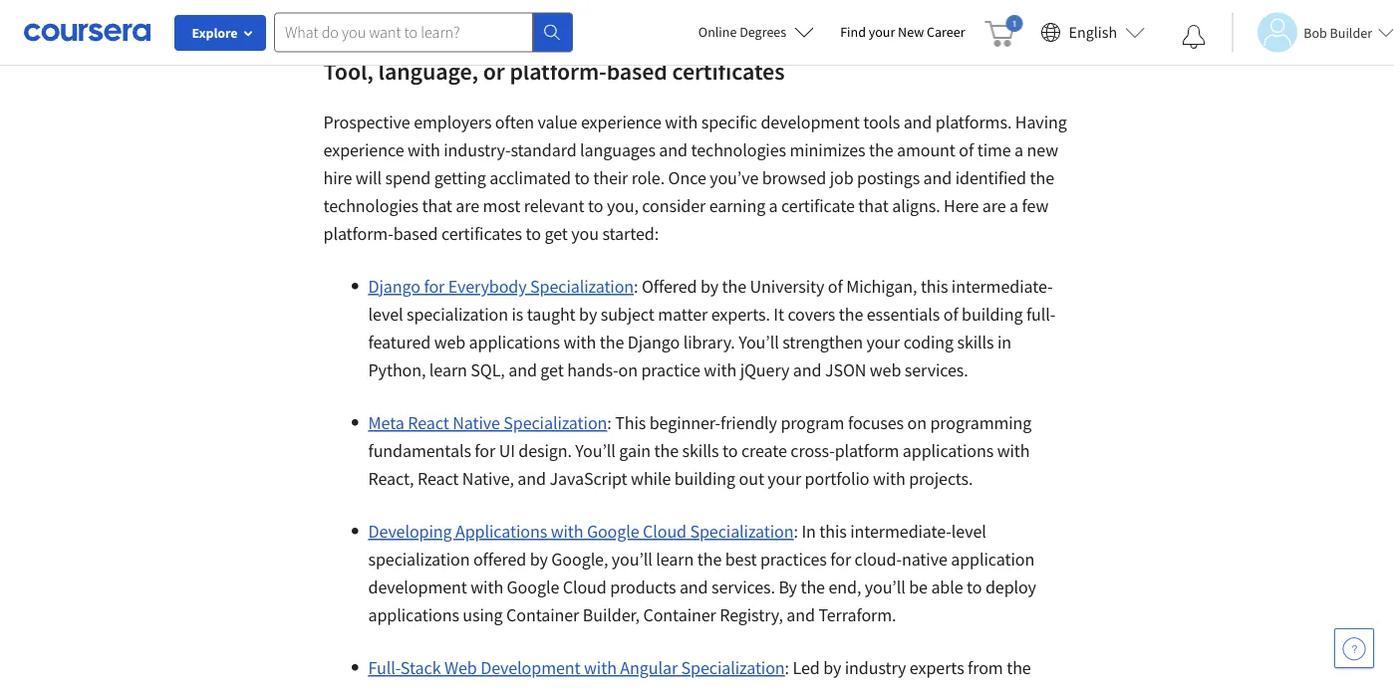 Task type: vqa. For each thing, say whether or not it's contained in the screenshot.
the left program
yes



Task type: describe. For each thing, give the bounding box(es) containing it.
you,
[[607, 195, 639, 217]]

intermediate
[[766, 685, 862, 689]]

relevant
[[524, 195, 585, 217]]

online
[[699, 23, 737, 41]]

specialization up technology,
[[681, 657, 785, 680]]

meta
[[368, 412, 404, 435]]

1 horizontal spatial certificates
[[672, 56, 785, 86]]

time
[[978, 139, 1011, 161]]

with down 'platform'
[[873, 468, 906, 490]]

full-stack web development with angular specialization
[[368, 657, 785, 680]]

postings
[[857, 167, 920, 189]]

specific
[[701, 111, 758, 134]]

this inside the : led by industry experts from the hong kong university of science and technology, this intermediate certificate program focuse
[[735, 685, 763, 689]]

platform- inside prospective employers often value experience with specific development tools and platforms. having experience with industry-standard languages and technologies minimizes the amount of time a new hire will spend getting acclimated to their role. once you've browsed job postings and identified the technologies that are most relevant to you, consider earning a certificate that aligns. here are a few platform-based certificates to get you started:
[[323, 223, 393, 245]]

the left best
[[698, 549, 722, 571]]

native
[[453, 412, 500, 435]]

1 container from the left
[[506, 605, 579, 627]]

matter
[[658, 304, 708, 326]]

focuses
[[848, 412, 904, 435]]

0 vertical spatial google
[[587, 521, 640, 543]]

developing applications with google cloud specialization link
[[368, 521, 794, 543]]

specialization up taught
[[530, 276, 634, 298]]

is
[[512, 304, 524, 326]]

tool, language, or platform-based certificates
[[323, 56, 785, 86]]

offered
[[642, 276, 697, 298]]

value
[[538, 111, 578, 134]]

shopping cart: 1 item image
[[985, 15, 1023, 47]]

learn inside : in this intermediate-level specialization offered by google, you'll learn the best practices for cloud-native application development with google cloud products and services. by the end, you'll be able to deploy applications using container builder, container registry, and terraform.
[[656, 549, 694, 571]]

cross-
[[791, 440, 835, 463]]

meta react native specialization
[[368, 412, 607, 435]]

0 vertical spatial you'll
[[612, 549, 653, 571]]

degrees
[[740, 23, 787, 41]]

and up once
[[659, 139, 688, 161]]

1 that from the left
[[422, 195, 452, 217]]

and down amount on the top of the page
[[924, 167, 952, 189]]

and inside the : led by industry experts from the hong kong university of science and technology, this intermediate certificate program focuse
[[610, 685, 639, 689]]

to down "relevant"
[[526, 223, 541, 245]]

applications inside : offered by the university of michigan, this intermediate- level specialization is taught by subject matter experts. it covers the essentials of building full- featured web applications with the django library. you'll strengthen your coding skills in python, learn sql, and get hands-on practice with jquery and json web services.
[[469, 331, 560, 354]]

and right products
[[680, 577, 708, 599]]

end,
[[829, 577, 862, 599]]

portfolio
[[805, 468, 870, 490]]

bob builder
[[1304, 23, 1373, 41]]

ui
[[499, 440, 515, 463]]

language,
[[378, 56, 479, 86]]

with up spend
[[408, 139, 440, 161]]

tools
[[863, 111, 900, 134]]

help center image
[[1343, 637, 1367, 661]]

development inside : in this intermediate-level specialization offered by google, you'll learn the best practices for cloud-native application development with google cloud products and services. by the end, you'll be able to deploy applications using container builder, container registry, and terraform.
[[368, 577, 467, 599]]

jquery
[[740, 359, 790, 382]]

django inside : offered by the university of michigan, this intermediate- level specialization is taught by subject matter experts. it covers the essentials of building full- featured web applications with the django library. you'll strengthen your coding skills in python, learn sql, and get hands-on practice with jquery and json web services.
[[628, 331, 680, 354]]

What do you want to learn? text field
[[274, 12, 533, 52]]

level inside : offered by the university of michigan, this intermediate- level specialization is taught by subject matter experts. it covers the essentials of building full- featured web applications with the django library. you'll strengthen your coding skills in python, learn sql, and get hands-on practice with jquery and json web services.
[[368, 304, 403, 326]]

2 are from the left
[[983, 195, 1006, 217]]

0 vertical spatial your
[[869, 23, 895, 41]]

able
[[931, 577, 964, 599]]

0 vertical spatial for
[[424, 276, 445, 298]]

of inside prospective employers often value experience with specific development tools and platforms. having experience with industry-standard languages and technologies minimizes the amount of time a new hire will spend getting acclimated to their role. once you've browsed job postings and identified the technologies that are most relevant to you, consider earning a certificate that aligns. here are a few platform-based certificates to get you started:
[[959, 139, 974, 161]]

of inside the : led by industry experts from the hong kong university of science and technology, this intermediate certificate program focuse
[[532, 685, 546, 689]]

with down programming
[[998, 440, 1030, 463]]

specialization up design. at left bottom
[[504, 412, 607, 435]]

react inside : this beginner-friendly program focuses on programming fundamentals for ui design. you'll gain the skills to create cross-platform applications with react, react native, and javascript while building out your portfolio with projects.
[[418, 468, 459, 490]]

you
[[572, 223, 599, 245]]

get inside : offered by the university of michigan, this intermediate- level specialization is taught by subject matter experts. it covers the essentials of building full- featured web applications with the django library. you'll strengthen your coding skills in python, learn sql, and get hands-on practice with jquery and json web services.
[[541, 359, 564, 382]]

in
[[802, 521, 816, 543]]

cloud inside : in this intermediate-level specialization offered by google, you'll learn the best practices for cloud-native application development with google cloud products and services. by the end, you'll be able to deploy applications using container builder, container registry, and terraform.
[[563, 577, 607, 599]]

program inside the : led by industry experts from the hong kong university of science and technology, this intermediate certificate program focuse
[[942, 685, 1006, 689]]

full-stack web development with angular specialization link
[[368, 657, 785, 680]]

: for full-stack web development with angular specialization
[[785, 657, 790, 680]]

projects.
[[909, 468, 973, 490]]

the down the new
[[1030, 167, 1055, 189]]

this inside : offered by the university of michigan, this intermediate- level specialization is taught by subject matter experts. it covers the essentials of building full- featured web applications with the django library. you'll strengthen your coding skills in python, learn sql, and get hands-on practice with jquery and json web services.
[[921, 276, 948, 298]]

on inside : this beginner-friendly program focuses on programming fundamentals for ui design. you'll gain the skills to create cross-platform applications with react, react native, and javascript while building out your portfolio with projects.
[[908, 412, 927, 435]]

essentials
[[867, 304, 940, 326]]

prospective employers often value experience with specific development tools and platforms. having experience with industry-standard languages and technologies minimizes the amount of time a new hire will spend getting acclimated to their role. once you've browsed job postings and identified the technologies that are most relevant to you, consider earning a certificate that aligns. here are a few platform-based certificates to get you started:
[[323, 111, 1067, 245]]

by
[[779, 577, 797, 599]]

to inside : in this intermediate-level specialization offered by google, you'll learn the best practices for cloud-native application development with google cloud products and services. by the end, you'll be able to deploy applications using container builder, container registry, and terraform.
[[967, 577, 982, 599]]

by up matter at the top of the page
[[701, 276, 719, 298]]

amount
[[897, 139, 956, 161]]

builder
[[1330, 23, 1373, 41]]

: led by industry experts from the hong kong university of science and technology, this intermediate certificate program focuse
[[368, 657, 1066, 689]]

program inside : this beginner-friendly program focuses on programming fundamentals for ui design. you'll gain the skills to create cross-platform applications with react, react native, and javascript while building out your portfolio with projects.
[[781, 412, 845, 435]]

: for django for everybody specialization
[[634, 276, 638, 298]]

: for developing applications with google cloud specialization
[[794, 521, 798, 543]]

stack
[[401, 657, 441, 680]]

taught
[[527, 304, 576, 326]]

: offered by the university of michigan, this intermediate- level specialization is taught by subject matter experts. it covers the essentials of building full- featured web applications with the django library. you'll strengthen your coding skills in python, learn sql, and get hands-on practice with jquery and json web services.
[[368, 276, 1056, 382]]

offered
[[473, 549, 527, 571]]

find
[[841, 23, 866, 41]]

coursera image
[[24, 16, 151, 48]]

the inside the : led by industry experts from the hong kong university of science and technology, this intermediate certificate program focuse
[[1007, 657, 1031, 680]]

the right by
[[801, 577, 825, 599]]

experts
[[910, 657, 965, 680]]

for inside : this beginner-friendly program focuses on programming fundamentals for ui design. you'll gain the skills to create cross-platform applications with react, react native, and javascript while building out your portfolio with projects.
[[475, 440, 496, 463]]

show notifications image
[[1182, 25, 1206, 49]]

experts.
[[711, 304, 770, 326]]

specialization inside : in this intermediate-level specialization offered by google, you'll learn the best practices for cloud-native application development with google cloud products and services. by the end, you'll be able to deploy applications using container builder, container registry, and terraform.
[[368, 549, 470, 571]]

by right taught
[[579, 304, 597, 326]]

new
[[898, 23, 924, 41]]

your inside : offered by the university of michigan, this intermediate- level specialization is taught by subject matter experts. it covers the essentials of building full- featured web applications with the django library. you'll strengthen your coding skills in python, learn sql, and get hands-on practice with jquery and json web services.
[[867, 331, 900, 354]]

specialization inside : offered by the university of michigan, this intermediate- level specialization is taught by subject matter experts. it covers the essentials of building full- featured web applications with the django library. you'll strengthen your coding skills in python, learn sql, and get hands-on practice with jquery and json web services.
[[407, 304, 508, 326]]

out
[[739, 468, 764, 490]]

applications inside : in this intermediate-level specialization offered by google, you'll learn the best practices for cloud-native application development with google cloud products and services. by the end, you'll be able to deploy applications using container builder, container registry, and terraform.
[[368, 605, 459, 627]]

with left specific on the right top of the page
[[665, 111, 698, 134]]

explore button
[[174, 15, 266, 51]]

to left you, at the left top of the page
[[588, 195, 604, 217]]

design.
[[519, 440, 572, 463]]

from
[[968, 657, 1004, 680]]

your inside : this beginner-friendly program focuses on programming fundamentals for ui design. you'll gain the skills to create cross-platform applications with react, react native, and javascript while building out your portfolio with projects.
[[768, 468, 802, 490]]

1 horizontal spatial you'll
[[865, 577, 906, 599]]

application
[[951, 549, 1035, 571]]

identified
[[956, 167, 1027, 189]]

and down strengthen
[[793, 359, 822, 382]]

certificate inside prospective employers often value experience with specific development tools and platforms. having experience with industry-standard languages and technologies minimizes the amount of time a new hire will spend getting acclimated to their role. once you've browsed job postings and identified the technologies that are most relevant to you, consider earning a certificate that aligns. here are a few platform-based certificates to get you started:
[[782, 195, 855, 217]]

practice
[[641, 359, 701, 382]]

university inside the : led by industry experts from the hong kong university of science and technology, this intermediate certificate program focuse
[[454, 685, 528, 689]]

angular
[[620, 657, 678, 680]]

online degrees button
[[683, 10, 831, 54]]

0 vertical spatial based
[[607, 56, 668, 86]]

bob builder button
[[1232, 12, 1395, 52]]

full-
[[1027, 304, 1056, 326]]

will
[[356, 167, 382, 189]]

tool,
[[323, 56, 374, 86]]

and inside : this beginner-friendly program focuses on programming fundamentals for ui design. you'll gain the skills to create cross-platform applications with react, react native, and javascript while building out your portfolio with projects.
[[518, 468, 546, 490]]

coding
[[904, 331, 954, 354]]

a down browsed
[[769, 195, 778, 217]]

level inside : in this intermediate-level specialization offered by google, you'll learn the best practices for cloud-native application development with google cloud products and services. by the end, you'll be able to deploy applications using container builder, container registry, and terraform.
[[952, 521, 987, 543]]

create
[[742, 440, 787, 463]]

1 vertical spatial technologies
[[323, 195, 419, 217]]

skills inside : offered by the university of michigan, this intermediate- level specialization is taught by subject matter experts. it covers the essentials of building full- featured web applications with the django library. you'll strengthen your coding skills in python, learn sql, and get hands-on practice with jquery and json web services.
[[958, 331, 994, 354]]

with up science
[[584, 657, 617, 680]]

the down subject
[[600, 331, 624, 354]]

full-
[[368, 657, 401, 680]]

often
[[495, 111, 534, 134]]

the inside : this beginner-friendly program focuses on programming fundamentals for ui design. you'll gain the skills to create cross-platform applications with react, react native, and javascript while building out your portfolio with projects.
[[654, 440, 679, 463]]

role.
[[632, 167, 665, 189]]

featured
[[368, 331, 431, 354]]

native,
[[462, 468, 514, 490]]

prospective
[[323, 111, 410, 134]]

the down tools
[[869, 139, 894, 161]]

platform
[[835, 440, 900, 463]]

once
[[668, 167, 707, 189]]

services. inside : offered by the university of michigan, this intermediate- level specialization is taught by subject matter experts. it covers the essentials of building full- featured web applications with the django library. you'll strengthen your coding skills in python, learn sql, and get hands-on practice with jquery and json web services.
[[905, 359, 969, 382]]

industry
[[845, 657, 907, 680]]

job
[[830, 167, 854, 189]]

fundamentals
[[368, 440, 471, 463]]

led
[[793, 657, 820, 680]]



Task type: locate. For each thing, give the bounding box(es) containing it.
learn up products
[[656, 549, 694, 571]]

web
[[445, 657, 477, 680]]

cloud down while
[[643, 521, 687, 543]]

that down postings
[[859, 195, 889, 217]]

:
[[634, 276, 638, 298], [607, 412, 612, 435], [794, 521, 798, 543], [785, 657, 790, 680]]

1 horizontal spatial services.
[[905, 359, 969, 382]]

0 horizontal spatial you'll
[[612, 549, 653, 571]]

: inside : this beginner-friendly program focuses on programming fundamentals for ui design. you'll gain the skills to create cross-platform applications with react, react native, and javascript while building out your portfolio with projects.
[[607, 412, 612, 435]]

1 vertical spatial program
[[942, 685, 1006, 689]]

0 vertical spatial get
[[545, 223, 568, 245]]

minimizes
[[790, 139, 866, 161]]

you'll inside : offered by the university of michigan, this intermediate- level specialization is taught by subject matter experts. it covers the essentials of building full- featured web applications with the django library. you'll strengthen your coding skills in python, learn sql, and get hands-on practice with jquery and json web services.
[[739, 331, 779, 354]]

1 vertical spatial certificate
[[865, 685, 939, 689]]

level up application
[[952, 521, 987, 543]]

technology,
[[642, 685, 732, 689]]

aligns.
[[892, 195, 941, 217]]

of up covers
[[828, 276, 843, 298]]

0 vertical spatial certificate
[[782, 195, 855, 217]]

1 vertical spatial you'll
[[865, 577, 906, 599]]

google inside : in this intermediate-level specialization offered by google, you'll learn the best practices for cloud-native application development with google cloud products and services. by the end, you'll be able to deploy applications using container builder, container registry, and terraform.
[[507, 577, 559, 599]]

0 vertical spatial cloud
[[643, 521, 687, 543]]

web right json
[[870, 359, 901, 382]]

best
[[725, 549, 757, 571]]

0 horizontal spatial container
[[506, 605, 579, 627]]

0 vertical spatial services.
[[905, 359, 969, 382]]

experience down prospective
[[323, 139, 404, 161]]

sql,
[[471, 359, 505, 382]]

of up coding
[[944, 304, 959, 326]]

: inside : in this intermediate-level specialization offered by google, you'll learn the best practices for cloud-native application development with google cloud products and services. by the end, you'll be able to deploy applications using container builder, container registry, and terraform.
[[794, 521, 798, 543]]

1 vertical spatial development
[[368, 577, 467, 599]]

builder,
[[583, 605, 640, 627]]

getting
[[434, 167, 486, 189]]

cloud down the google,
[[563, 577, 607, 599]]

0 horizontal spatial experience
[[323, 139, 404, 161]]

covers
[[788, 304, 836, 326]]

here
[[944, 195, 979, 217]]

0 horizontal spatial you'll
[[576, 440, 616, 463]]

: left the this at the left
[[607, 412, 612, 435]]

0 vertical spatial program
[[781, 412, 845, 435]]

technologies down the will
[[323, 195, 419, 217]]

cloud
[[643, 521, 687, 543], [563, 577, 607, 599]]

container up development
[[506, 605, 579, 627]]

0 horizontal spatial on
[[619, 359, 638, 382]]

experience
[[581, 111, 662, 134], [323, 139, 404, 161]]

None search field
[[274, 12, 573, 52]]

0 horizontal spatial certificates
[[442, 223, 522, 245]]

that down "getting"
[[422, 195, 452, 217]]

react,
[[368, 468, 414, 490]]

react down fundamentals
[[418, 468, 459, 490]]

certificates
[[672, 56, 785, 86], [442, 223, 522, 245]]

building
[[962, 304, 1023, 326], [675, 468, 736, 490]]

0 horizontal spatial learn
[[430, 359, 467, 382]]

google down the offered
[[507, 577, 559, 599]]

by
[[701, 276, 719, 298], [579, 304, 597, 326], [530, 549, 548, 571], [824, 657, 842, 680]]

for left ui on the left bottom
[[475, 440, 496, 463]]

technologies up you've
[[691, 139, 786, 161]]

english
[[1069, 22, 1118, 42]]

earning
[[709, 195, 766, 217]]

your down essentials
[[867, 331, 900, 354]]

to left their
[[575, 167, 590, 189]]

practices
[[761, 549, 827, 571]]

get inside prospective employers often value experience with specific development tools and platforms. having experience with industry-standard languages and technologies minimizes the amount of time a new hire will spend getting acclimated to their role. once you've browsed job postings and identified the technologies that are most relevant to you, consider earning a certificate that aligns. here are a few platform-based certificates to get you started:
[[545, 223, 568, 245]]

building inside : this beginner-friendly program focuses on programming fundamentals for ui design. you'll gain the skills to create cross-platform applications with react, react native, and javascript while building out your portfolio with projects.
[[675, 468, 736, 490]]

of left time
[[959, 139, 974, 161]]

skills left in
[[958, 331, 994, 354]]

and down by
[[787, 605, 815, 627]]

online degrees
[[699, 23, 787, 41]]

and down design. at left bottom
[[518, 468, 546, 490]]

: for meta react native specialization
[[607, 412, 612, 435]]

you'll
[[612, 549, 653, 571], [865, 577, 906, 599]]

english button
[[1033, 0, 1154, 65]]

1 horizontal spatial development
[[761, 111, 860, 134]]

services. down coding
[[905, 359, 969, 382]]

career
[[927, 23, 965, 41]]

program up cross-
[[781, 412, 845, 435]]

michigan,
[[846, 276, 918, 298]]

applications up projects. at the right bottom of page
[[903, 440, 994, 463]]

0 horizontal spatial technologies
[[323, 195, 419, 217]]

specialization up best
[[690, 521, 794, 543]]

specialization
[[530, 276, 634, 298], [504, 412, 607, 435], [690, 521, 794, 543], [681, 657, 785, 680]]

acclimated
[[490, 167, 571, 189]]

hong
[[368, 685, 408, 689]]

the right from
[[1007, 657, 1031, 680]]

university up it
[[750, 276, 825, 298]]

intermediate- inside : offered by the university of michigan, this intermediate- level specialization is taught by subject matter experts. it covers the essentials of building full- featured web applications with the django library. you'll strengthen your coding skills in python, learn sql, and get hands-on practice with jquery and json web services.
[[952, 276, 1053, 298]]

subject
[[601, 304, 655, 326]]

intermediate- up cloud-
[[851, 521, 952, 543]]

and right "sql,"
[[509, 359, 537, 382]]

0 horizontal spatial platform-
[[323, 223, 393, 245]]

0 vertical spatial web
[[434, 331, 466, 354]]

intermediate- up full-
[[952, 276, 1053, 298]]

1 horizontal spatial container
[[643, 605, 716, 627]]

specialization
[[407, 304, 508, 326], [368, 549, 470, 571]]

1 vertical spatial building
[[675, 468, 736, 490]]

for inside : in this intermediate-level specialization offered by google, you'll learn the best practices for cloud-native application development with google cloud products and services. by the end, you'll be able to deploy applications using container builder, container registry, and terraform.
[[831, 549, 851, 571]]

1 horizontal spatial learn
[[656, 549, 694, 571]]

1 vertical spatial skills
[[682, 440, 719, 463]]

0 vertical spatial learn
[[430, 359, 467, 382]]

university inside : offered by the university of michigan, this intermediate- level specialization is taught by subject matter experts. it covers the essentials of building full- featured web applications with the django library. you'll strengthen your coding skills in python, learn sql, and get hands-on practice with jquery and json web services.
[[750, 276, 825, 298]]

services. inside : in this intermediate-level specialization offered by google, you'll learn the best practices for cloud-native application development with google cloud products and services. by the end, you'll be able to deploy applications using container builder, container registry, and terraform.
[[712, 577, 775, 599]]

learn left "sql,"
[[430, 359, 467, 382]]

: up subject
[[634, 276, 638, 298]]

0 vertical spatial development
[[761, 111, 860, 134]]

django up the featured
[[368, 276, 421, 298]]

web right the featured
[[434, 331, 466, 354]]

1 horizontal spatial on
[[908, 412, 927, 435]]

2 vertical spatial applications
[[368, 605, 459, 627]]

applications inside : this beginner-friendly program focuses on programming fundamentals for ui design. you'll gain the skills to create cross-platform applications with react, react native, and javascript while building out your portfolio with projects.
[[903, 440, 994, 463]]

1 vertical spatial services.
[[712, 577, 775, 599]]

and up amount on the top of the page
[[904, 111, 932, 134]]

you'll
[[739, 331, 779, 354], [576, 440, 616, 463]]

university down web
[[454, 685, 528, 689]]

1 vertical spatial intermediate-
[[851, 521, 952, 543]]

bob
[[1304, 23, 1328, 41]]

1 vertical spatial cloud
[[563, 577, 607, 599]]

certificate inside the : led by industry experts from the hong kong university of science and technology, this intermediate certificate program focuse
[[865, 685, 939, 689]]

you'll up jquery on the right of the page
[[739, 331, 779, 354]]

for up end,
[[831, 549, 851, 571]]

with up the google,
[[551, 521, 584, 543]]

get left hands- at bottom
[[541, 359, 564, 382]]

hands-
[[567, 359, 619, 382]]

skills inside : this beginner-friendly program focuses on programming fundamentals for ui design. you'll gain the skills to create cross-platform applications with react, react native, and javascript while building out your portfolio with projects.
[[682, 440, 719, 463]]

1 vertical spatial platform-
[[323, 223, 393, 245]]

applications up stack
[[368, 605, 459, 627]]

1 horizontal spatial based
[[607, 56, 668, 86]]

0 horizontal spatial skills
[[682, 440, 719, 463]]

1 vertical spatial react
[[418, 468, 459, 490]]

based down spend
[[393, 223, 438, 245]]

1 horizontal spatial platform-
[[510, 56, 607, 86]]

javascript
[[550, 468, 628, 490]]

certificate down industry
[[865, 685, 939, 689]]

learn inside : offered by the university of michigan, this intermediate- level specialization is taught by subject matter experts. it covers the essentials of building full- featured web applications with the django library. you'll strengthen your coding skills in python, learn sql, and get hands-on practice with jquery and json web services.
[[430, 359, 467, 382]]

a left the new
[[1015, 139, 1024, 161]]

this right technology,
[[735, 685, 763, 689]]

1 vertical spatial certificates
[[442, 223, 522, 245]]

0 vertical spatial level
[[368, 304, 403, 326]]

level up the featured
[[368, 304, 403, 326]]

by inside the : led by industry experts from the hong kong university of science and technology, this intermediate certificate program focuse
[[824, 657, 842, 680]]

by inside : in this intermediate-level specialization offered by google, you'll learn the best practices for cloud-native application development with google cloud products and services. by the end, you'll be able to deploy applications using container builder, container registry, and terraform.
[[530, 549, 548, 571]]

on right focuses on the right bottom of page
[[908, 412, 927, 435]]

most
[[483, 195, 521, 217]]

: left led
[[785, 657, 790, 680]]

building up in
[[962, 304, 1023, 326]]

1 horizontal spatial building
[[962, 304, 1023, 326]]

1 vertical spatial learn
[[656, 549, 694, 571]]

get
[[545, 223, 568, 245], [541, 359, 564, 382]]

: inside : offered by the university of michigan, this intermediate- level specialization is taught by subject matter experts. it covers the essentials of building full- featured web applications with the django library. you'll strengthen your coding skills in python, learn sql, and get hands-on practice with jquery and json web services.
[[634, 276, 638, 298]]

container down products
[[643, 605, 716, 627]]

0 vertical spatial react
[[408, 412, 449, 435]]

library.
[[684, 331, 735, 354]]

applications down is
[[469, 331, 560, 354]]

this right in
[[820, 521, 847, 543]]

1 vertical spatial applications
[[903, 440, 994, 463]]

2 container from the left
[[643, 605, 716, 627]]

everybody
[[448, 276, 527, 298]]

1 horizontal spatial certificate
[[865, 685, 939, 689]]

on inside : offered by the university of michigan, this intermediate- level specialization is taught by subject matter experts. it covers the essentials of building full- featured web applications with the django library. you'll strengthen your coding skills in python, learn sql, and get hands-on practice with jquery and json web services.
[[619, 359, 638, 382]]

hire
[[323, 167, 352, 189]]

native
[[902, 549, 948, 571]]

the up experts.
[[722, 276, 747, 298]]

it
[[774, 304, 784, 326]]

to down friendly
[[723, 440, 738, 463]]

0 vertical spatial experience
[[581, 111, 662, 134]]

this inside : in this intermediate-level specialization offered by google, you'll learn the best practices for cloud-native application development with google cloud products and services. by the end, you'll be able to deploy applications using container builder, container registry, and terraform.
[[820, 521, 847, 543]]

certificate down job
[[782, 195, 855, 217]]

the
[[869, 139, 894, 161], [1030, 167, 1055, 189], [722, 276, 747, 298], [839, 304, 864, 326], [600, 331, 624, 354], [654, 440, 679, 463], [698, 549, 722, 571], [801, 577, 825, 599], [1007, 657, 1031, 680]]

0 horizontal spatial services.
[[712, 577, 775, 599]]

1 horizontal spatial program
[[942, 685, 1006, 689]]

explore
[[192, 24, 238, 42]]

to right able
[[967, 577, 982, 599]]

you'll inside : this beginner-friendly program focuses on programming fundamentals for ui design. you'll gain the skills to create cross-platform applications with react, react native, and javascript while building out your portfolio with projects.
[[576, 440, 616, 463]]

intermediate-
[[952, 276, 1053, 298], [851, 521, 952, 543]]

google up the google,
[[587, 521, 640, 543]]

1 vertical spatial this
[[820, 521, 847, 543]]

services. down best
[[712, 577, 775, 599]]

0 vertical spatial platform-
[[510, 56, 607, 86]]

django up practice
[[628, 331, 680, 354]]

this up essentials
[[921, 276, 948, 298]]

0 horizontal spatial cloud
[[563, 577, 607, 599]]

specialization down everybody
[[407, 304, 508, 326]]

0 vertical spatial intermediate-
[[952, 276, 1053, 298]]

0 horizontal spatial web
[[434, 331, 466, 354]]

0 vertical spatial applications
[[469, 331, 560, 354]]

0 horizontal spatial django
[[368, 276, 421, 298]]

their
[[593, 167, 628, 189]]

using
[[463, 605, 503, 627]]

you'll up products
[[612, 549, 653, 571]]

get down "relevant"
[[545, 223, 568, 245]]

or
[[483, 56, 505, 86]]

based inside prospective employers often value experience with specific development tools and platforms. having experience with industry-standard languages and technologies minimizes the amount of time a new hire will spend getting acclimated to their role. once you've browsed job postings and identified the technologies that are most relevant to you, consider earning a certificate that aligns. here are a few platform-based certificates to get you started:
[[393, 223, 438, 245]]

intermediate- inside : in this intermediate-level specialization offered by google, you'll learn the best practices for cloud-native application development with google cloud products and services. by the end, you'll be able to deploy applications using container builder, container registry, and terraform.
[[851, 521, 952, 543]]

the right covers
[[839, 304, 864, 326]]

you'll down cloud-
[[865, 577, 906, 599]]

1 horizontal spatial django
[[628, 331, 680, 354]]

1 horizontal spatial technologies
[[691, 139, 786, 161]]

: left in
[[794, 521, 798, 543]]

platform- up value
[[510, 56, 607, 86]]

1 horizontal spatial web
[[870, 359, 901, 382]]

1 horizontal spatial level
[[952, 521, 987, 543]]

platform- down the will
[[323, 223, 393, 245]]

0 vertical spatial django
[[368, 276, 421, 298]]

1 vertical spatial experience
[[323, 139, 404, 161]]

development down 'developing'
[[368, 577, 467, 599]]

standard
[[511, 139, 577, 161]]

with down library.
[[704, 359, 737, 382]]

1 vertical spatial based
[[393, 223, 438, 245]]

0 horizontal spatial are
[[456, 195, 480, 217]]

2 horizontal spatial applications
[[903, 440, 994, 463]]

with inside : in this intermediate-level specialization offered by google, you'll learn the best practices for cloud-native application development with google cloud products and services. by the end, you'll be able to deploy applications using container builder, container registry, and terraform.
[[471, 577, 504, 599]]

0 horizontal spatial development
[[368, 577, 467, 599]]

1 are from the left
[[456, 195, 480, 217]]

of down development
[[532, 685, 546, 689]]

1 vertical spatial your
[[867, 331, 900, 354]]

applications
[[456, 521, 547, 543]]

you've
[[710, 167, 759, 189]]

: inside the : led by industry experts from the hong kong university of science and technology, this intermediate certificate program focuse
[[785, 657, 790, 680]]

certificates inside prospective employers often value experience with specific development tools and platforms. having experience with industry-standard languages and technologies minimizes the amount of time a new hire will spend getting acclimated to their role. once you've browsed job postings and identified the technologies that are most relevant to you, consider earning a certificate that aligns. here are a few platform-based certificates to get you started:
[[442, 223, 522, 245]]

2 that from the left
[[859, 195, 889, 217]]

0 vertical spatial this
[[921, 276, 948, 298]]

1 vertical spatial for
[[475, 440, 496, 463]]

browsed
[[762, 167, 827, 189]]

employers
[[414, 111, 492, 134]]

to inside : this beginner-friendly program focuses on programming fundamentals for ui design. you'll gain the skills to create cross-platform applications with react, react native, and javascript while building out your portfolio with projects.
[[723, 440, 738, 463]]

django for everybody specialization
[[368, 276, 634, 298]]

1 horizontal spatial you'll
[[739, 331, 779, 354]]

are
[[456, 195, 480, 217], [983, 195, 1006, 217]]

0 horizontal spatial this
[[735, 685, 763, 689]]

based up languages
[[607, 56, 668, 86]]

development inside prospective employers often value experience with specific development tools and platforms. having experience with industry-standard languages and technologies minimizes the amount of time a new hire will spend getting acclimated to their role. once you've browsed job postings and identified the technologies that are most relevant to you, consider earning a certificate that aligns. here are a few platform-based certificates to get you started:
[[761, 111, 860, 134]]

1 horizontal spatial cloud
[[643, 521, 687, 543]]

building inside : offered by the university of michigan, this intermediate- level specialization is taught by subject matter experts. it covers the essentials of building full- featured web applications with the django library. you'll strengthen your coding skills in python, learn sql, and get hands-on practice with jquery and json web services.
[[962, 304, 1023, 326]]

1 horizontal spatial google
[[587, 521, 640, 543]]

2 vertical spatial your
[[768, 468, 802, 490]]

developing
[[368, 521, 452, 543]]

1 horizontal spatial this
[[820, 521, 847, 543]]

0 vertical spatial technologies
[[691, 139, 786, 161]]

strengthen
[[783, 331, 863, 354]]

cloud-
[[855, 549, 902, 571]]

friendly
[[721, 412, 777, 435]]

beginner-
[[650, 412, 721, 435]]

2 vertical spatial this
[[735, 685, 763, 689]]

1 vertical spatial web
[[870, 359, 901, 382]]

0 horizontal spatial level
[[368, 304, 403, 326]]

with up using
[[471, 577, 504, 599]]

2 vertical spatial for
[[831, 549, 851, 571]]

google,
[[552, 549, 608, 571]]

0 vertical spatial skills
[[958, 331, 994, 354]]

google
[[587, 521, 640, 543], [507, 577, 559, 599]]

terraform.
[[819, 605, 897, 627]]

certificates down 'most'
[[442, 223, 522, 245]]

django for everybody specialization link
[[368, 276, 634, 298]]

skills down beginner-
[[682, 440, 719, 463]]

you'll up javascript
[[576, 440, 616, 463]]

having
[[1016, 111, 1067, 134]]

web
[[434, 331, 466, 354], [870, 359, 901, 382]]

0 vertical spatial on
[[619, 359, 638, 382]]

0 vertical spatial university
[[750, 276, 825, 298]]

experience up languages
[[581, 111, 662, 134]]

: this beginner-friendly program focuses on programming fundamentals for ui design. you'll gain the skills to create cross-platform applications with react, react native, and javascript while building out your portfolio with projects.
[[368, 412, 1032, 490]]

: in this intermediate-level specialization offered by google, you'll learn the best practices for cloud-native application development with google cloud products and services. by the end, you'll be able to deploy applications using container builder, container registry, and terraform.
[[368, 521, 1037, 627]]

1 horizontal spatial applications
[[469, 331, 560, 354]]

2 horizontal spatial for
[[831, 549, 851, 571]]

0 horizontal spatial certificate
[[782, 195, 855, 217]]

by right led
[[824, 657, 842, 680]]

0 horizontal spatial that
[[422, 195, 452, 217]]

and down angular
[[610, 685, 639, 689]]

new
[[1027, 139, 1059, 161]]

1 horizontal spatial experience
[[581, 111, 662, 134]]

a left few
[[1010, 195, 1019, 217]]

products
[[610, 577, 676, 599]]

0 vertical spatial you'll
[[739, 331, 779, 354]]

for left everybody
[[424, 276, 445, 298]]

with up hands- at bottom
[[564, 331, 596, 354]]

specialization down 'developing'
[[368, 549, 470, 571]]

industry-
[[444, 139, 511, 161]]

1 horizontal spatial for
[[475, 440, 496, 463]]

0 horizontal spatial for
[[424, 276, 445, 298]]

2 horizontal spatial this
[[921, 276, 948, 298]]

1 vertical spatial on
[[908, 412, 927, 435]]

1 vertical spatial get
[[541, 359, 564, 382]]

0 vertical spatial building
[[962, 304, 1023, 326]]

are down identified at right
[[983, 195, 1006, 217]]

platforms.
[[936, 111, 1012, 134]]

1 vertical spatial university
[[454, 685, 528, 689]]



